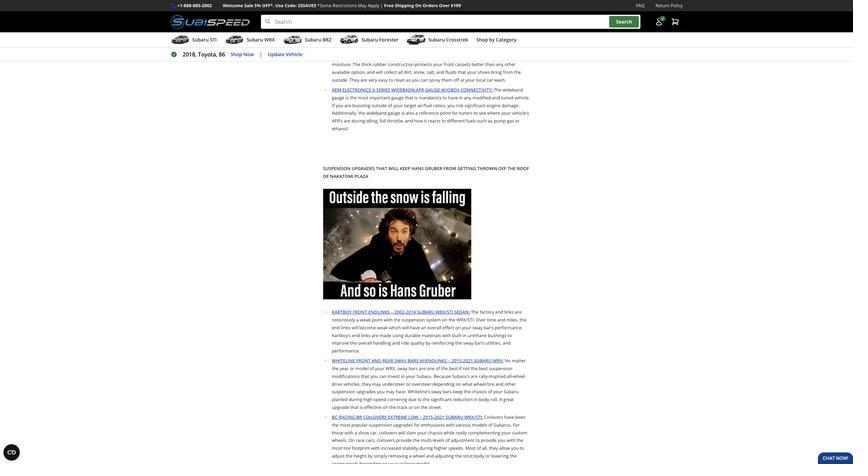 Task type: locate. For each thing, give the bounding box(es) containing it.
0 vertical spatial during
[[352, 118, 365, 124]]

the down the cornering
[[389, 405, 396, 411]]

and down tuning
[[423, 28, 431, 34]]

sway down sway on the bottom of page
[[397, 366, 408, 372]]

they right vehicles,
[[362, 381, 371, 387]]

it down shift
[[432, 28, 434, 34]]

subaru for subaru forester
[[361, 36, 378, 43]]

1 vertical spatial links
[[341, 325, 350, 331]]

stability
[[402, 445, 418, 452]]

can inside no matter the year or model of your wrx, sway bars are one of the best if not the best suspension modifications that you can invest in your subaru. because subaru's are rally-inspired all-wheel drive vehicles, they may understeer or oversteer depending on what wheel/tire and other suspension upgrades you may have. whiteline's sway bars keep the chassis of your subaru planted during high-speed cornering due to the significant reduction in body roll. a great upgrade that is effective on the track or on the street.
[[379, 374, 387, 380]]

to inside the factory end links are notoriously a weak point with the suspension system on the wrx/sti. over time and miles, the end links will become weak which will have an overall effect on your sway bar's performance. kartboy's end links are made using durable materials with built-in urethane bushings to improve the overall handling and ride quality by reinforcing the sway bar's utilities, and performance.
[[508, 333, 512, 339]]

0 vertical spatial on
[[415, 2, 422, 9]]

1 vertical spatial an
[[425, 36, 430, 42]]

boosting
[[352, 102, 370, 108]]

1 horizontal spatial depending
[[433, 381, 455, 387]]

gauge down widebadn
[[391, 95, 404, 101]]

888-
[[184, 2, 193, 9]]

policy
[[671, 2, 683, 9]]

shop inside dropdown button
[[476, 36, 488, 43]]

1 vertical spatial any
[[464, 95, 471, 101]]

6-
[[382, 13, 386, 19]]

1 horizontal spatial at
[[460, 77, 464, 83]]

car,
[[370, 430, 378, 436]]

front for a
[[353, 309, 367, 315]]

1 vertical spatial significant
[[431, 397, 452, 403]]

for up 'rubber'
[[379, 54, 385, 60]]

| right the now
[[259, 51, 262, 58]]

1 vertical spatial 2021
[[463, 358, 473, 364]]

orders
[[423, 2, 438, 9]]

1 vertical spatial those
[[332, 430, 343, 436]]

1 vertical spatial can
[[379, 374, 387, 380]]

a up bring
[[500, 54, 502, 60]]

are inside a must-have for those of you who experience a lot of winter weather or a lot of moisture. the thick rubber construction protects your front carpets better than any other available option, and will collect all dirt, snow, salt, and fluids that your shoes bring from the outside. they are very easy to clean as you can spray them off at your local car wash.
[[361, 77, 367, 83]]

: left this at the top
[[479, 13, 480, 19]]

sale
[[244, 2, 253, 9]]

a left 'must-'
[[352, 54, 354, 60]]

that inside a must-have for those of you who experience a lot of winter weather or a lot of moisture. the thick rubber construction protects your front carpets better than any other available option, and will collect all dirt, snow, salt, and fluids that your shoes bring from the outside. they are very easy to clean as you can spray them off at your local car wash.
[[458, 69, 466, 75]]

may
[[358, 2, 367, 9]]

0 vertical spatial wrx
[[264, 36, 275, 43]]

great inside no matter the year or model of your wrx, sway bars are one of the best if not the best suspension modifications that you can invest in your subaru. because subaru's are rally-inspired all-wheel drive vehicles, they may understeer or oversteer depending on what wheel/tire and other suspension upgrades you may have. whiteline's sway bars keep the chassis of your subaru planted during high-speed cornering due to the significant reduction in body roll. a great upgrade that is effective on the track or on the street.
[[503, 397, 514, 403]]

1 horizontal spatial can
[[421, 77, 428, 83]]

1 lot from the left
[[450, 54, 455, 60]]

have inside the wideband gauge is the most important gauge that is mandatory to have in any modified and tuned vehicle. if you are boosting outside of your target air/fuel ratios, you risk significant engine damage. additionally, the wideband gauge is also a reference point for tuners to see where your vehicle's afr's are during idling, full throttle, and how it reacts to different fuels such as pump gas or ethanol.
[[448, 95, 458, 101]]

in inside the factory end links are notoriously a weak point with the suspension system on the wrx/sti. over time and miles, the end links will become weak which will have an overall effect on your sway bar's performance. kartboy's end links are made using durable materials with built-in urethane bushings to improve the overall handling and ride quality by reinforcing the sway bar's utilities, and performance.
[[463, 333, 467, 339]]

2015- inside the weathertech floorliner digitalfit all weather floor mats – 2015-2021 subaru wrx/sti
[[479, 46, 490, 52]]

0 vertical spatial may
[[372, 381, 381, 387]]

have inside coilovers have been the most popular suspension upgrades for enthusiasts with various models of subarus. for those with a show car, coilovers will slam your chassis while really complementing your custom wheels. on race cars, coilovers provide the multi-levels of adjustment to provide you with the most tire footprint with increased stability during higher speeds. most of all, they allow you to adjust the height by simply removing a wheel and adjusting the strut body or lowering the spring perch depending on your coilover model.
[[504, 414, 514, 421]]

upgrades up high-
[[356, 389, 376, 395]]

complementing
[[468, 430, 500, 436]]

provide up all,
[[481, 438, 497, 444]]

that down the carpets
[[458, 69, 466, 75]]

0 vertical spatial while
[[394, 28, 405, 34]]

0 horizontal spatial weak
[[360, 317, 371, 323]]

reacts
[[428, 118, 441, 124]]

1 vertical spatial they
[[489, 445, 498, 452]]

1 vertical spatial over
[[476, 317, 486, 323]]

performance. down miles,
[[495, 325, 523, 331]]

a subaru brz thumbnail image image
[[283, 35, 302, 45]]

1 horizontal spatial end
[[352, 333, 360, 339]]

suspension inside the factory end links are notoriously a weak point with the suspension system on the wrx/sti. over time and miles, the end links will become weak which will have an overall effect on your sway bar's performance. kartboy's end links are made using durable materials with built-in urethane bushings to improve the overall handling and ride quality by reinforcing the sway bar's utilities, and performance.
[[402, 317, 425, 323]]

0 vertical spatial chassis
[[472, 389, 487, 395]]

a subaru wrx thumbnail image image
[[225, 35, 244, 45]]

chassis inside coilovers have been the most popular suspension upgrades for enthusiasts with various models of subarus. for those with a show car, coilovers will slam your chassis while really complementing your custom wheels. on race cars, coilovers provide the multi-levels of adjustment to provide you with the most tire footprint with increased stability during higher speeds. most of all, they allow you to adjust the height by simply removing a wheel and adjusting the strut body or lowering the spring perch depending on your coilover model.
[[428, 430, 443, 436]]

overall down become
[[358, 340, 372, 346]]

look
[[348, 36, 357, 42]]

crosstrek
[[446, 36, 468, 43]]

an up weather
[[425, 36, 430, 42]]

by
[[489, 36, 495, 43], [426, 340, 430, 346], [368, 453, 373, 459]]

is up br
[[360, 405, 363, 411]]

0 vertical spatial other
[[505, 61, 516, 68]]

outside
[[372, 102, 387, 108]]

2021 inside the weathertech floorliner digitalfit all weather floor mats – 2015-2021 subaru wrx/sti
[[490, 46, 500, 52]]

1 vertical spatial shop
[[231, 51, 242, 57]]

wrx/sti up 'classic'
[[462, 13, 479, 19]]

2021
[[490, 46, 500, 52], [463, 358, 473, 364], [434, 414, 445, 421]]

wrx/sti up the moisture. at the top left of page
[[332, 54, 349, 60]]

all
[[398, 69, 403, 75]]

0 horizontal spatial on
[[349, 438, 355, 444]]

$199
[[451, 2, 461, 9]]

search input field
[[261, 15, 640, 29]]

vehicles,
[[343, 381, 361, 387]]

your down and
[[375, 366, 384, 372]]

2 vertical spatial an
[[421, 325, 426, 331]]

links up miles,
[[504, 309, 514, 315]]

0 vertical spatial wideband
[[503, 87, 523, 93]]

of down piece
[[479, 28, 483, 34]]

a inside a must-have for those of you who experience a lot of winter weather or a lot of moisture. the thick rubber construction protects your front carpets better than any other available option, and will collect all dirt, snow, salt, and fluids that your shoes bring from the outside. they are very easy to clean as you can spray them off at your local car wash.
[[352, 54, 354, 60]]

cobb tuning subaru 6-speed shift knob – 2015+subaru wrx/sti link
[[332, 13, 479, 19]]

on up 'knob'
[[415, 2, 422, 9]]

your up multi-
[[417, 430, 427, 436]]

search
[[616, 19, 632, 25]]

is down electronics
[[345, 95, 349, 101]]

1 horizontal spatial lot
[[503, 54, 509, 60]]

shop now
[[231, 51, 254, 57]]

while
[[394, 28, 405, 34], [444, 430, 455, 436]]

footprint
[[352, 445, 370, 452]]

at right off
[[460, 77, 464, 83]]

collect
[[384, 69, 397, 75]]

important
[[369, 95, 390, 101]]

while inside coilovers have been the most popular suspension upgrades for enthusiasts with various models of subarus. for those with a show car, coilovers will slam your chassis while really complementing your custom wheels. on race cars, coilovers provide the multi-levels of adjustment to provide you with the most tire footprint with increased stability during higher speeds. most of all, they allow you to adjust the height by simply removing a wheel and adjusting the strut body or lowering the spring perch depending on your coilover model.
[[444, 430, 455, 436]]

subaru down all-
[[504, 389, 519, 395]]

0 vertical spatial shop
[[476, 36, 488, 43]]

2 horizontal spatial by
[[489, 36, 495, 43]]

0 vertical spatial a
[[352, 54, 354, 60]]

subaru up various
[[446, 414, 463, 421]]

is right knob
[[453, 20, 456, 27]]

1 horizontal spatial as
[[488, 118, 493, 124]]

are left 'very'
[[361, 77, 367, 83]]

1 horizontal spatial any
[[496, 61, 503, 68]]

is inside no matter the year or model of your wrx, sway bars are one of the best if not the best suspension modifications that you can invest in your subaru. because subaru's are rally-inspired all-wheel drive vehicles, they may understeer or oversteer depending on what wheel/tire and other suspension upgrades you may have. whiteline's sway bars keep the chassis of your subaru planted during high-speed cornering due to the significant reduction in body roll. a great upgrade that is effective on the track or on the street.
[[360, 405, 363, 411]]

in right reduction
[[474, 397, 478, 403]]

bars
[[409, 366, 418, 372], [443, 389, 452, 395]]

any up bring
[[496, 61, 503, 68]]

welcome
[[223, 2, 243, 9]]

1 horizontal spatial performance.
[[495, 325, 523, 331]]

have inside the factory end links are notoriously a weak point with the suspension system on the wrx/sti. over time and miles, the end links will become weak which will have an overall effect on your sway bar's performance. kartboy's end links are made using durable materials with built-in urethane bushings to improve the overall handling and ride quality by reinforcing the sway bar's utilities, and performance.
[[410, 325, 420, 331]]

0 horizontal spatial may
[[372, 381, 381, 387]]

significant inside no matter the year or model of your wrx, sway bars are one of the best if not the best suspension modifications that you can invest in your subaru. because subaru's are rally-inspired all-wheel drive vehicles, they may understeer or oversteer depending on what wheel/tire and other suspension upgrades you may have. whiteline's sway bars keep the chassis of your subaru planted during high-speed cornering due to the significant reduction in body roll. a great upgrade that is effective on the track or on the street.
[[431, 397, 452, 403]]

the inside a must-have for those of you who experience a lot of winter weather or a lot of moisture. the thick rubber construction protects your front carpets better than any other available option, and will collect all dirt, snow, salt, and fluids that your shoes bring from the outside. they are very easy to clean as you can spray them off at your local car wash.
[[353, 61, 360, 68]]

0 horizontal spatial a
[[352, 54, 354, 60]]

1 horizontal spatial best
[[479, 366, 488, 372]]

depending down "height"
[[359, 461, 381, 465]]

the right miles,
[[520, 317, 527, 323]]

0 horizontal spatial by
[[368, 453, 373, 459]]

brz
[[323, 36, 332, 43]]

1 vertical spatial during
[[349, 397, 362, 403]]

wrx/sti.
[[457, 317, 475, 323]]

other up from
[[505, 61, 516, 68]]

in inside the wideband gauge is the most important gauge that is mandatory to have in any modified and tuned vehicle. if you are boosting outside of your target air/fuel ratios, you risk significant engine damage. additionally, the wideband gauge is also a reference point for tuners to see where your vehicle's afr's are during idling, full throttle, and how it reacts to different fuels such as pump gas or ethanol.
[[459, 95, 463, 101]]

0 vertical spatial most
[[358, 95, 368, 101]]

upgrades inside no matter the year or model of your wrx, sway bars are one of the best if not the best suspension modifications that you can invest in your subaru. because subaru's are rally-inspired all-wheel drive vehicles, they may understeer or oversteer depending on what wheel/tire and other suspension upgrades you may have. whiteline's sway bars keep the chassis of your subaru planted during high-speed cornering due to the significant reduction in body roll. a great upgrade that is effective on the track or on the street.
[[356, 389, 376, 395]]

subaru for subaru sti
[[192, 36, 209, 43]]

0 horizontal spatial lot
[[450, 54, 455, 60]]

0 horizontal spatial bars
[[409, 366, 418, 372]]

subispeed logo image
[[170, 15, 250, 29]]

2015- for mats
[[479, 46, 490, 52]]

subaru up the shop by category
[[492, 28, 507, 34]]

moisture.
[[332, 61, 352, 68]]

or right 'year'
[[350, 366, 354, 372]]

–
[[427, 13, 429, 19], [475, 46, 477, 52], [391, 309, 393, 315], [448, 358, 450, 364], [420, 414, 422, 421]]

and down also
[[405, 118, 413, 124]]

5%
[[254, 2, 261, 9]]

shop for shop by category
[[476, 36, 488, 43]]

most up adjust
[[332, 445, 342, 452]]

sway
[[472, 325, 483, 331], [463, 340, 473, 346], [397, 366, 408, 372], [431, 389, 442, 395]]

thick
[[362, 61, 371, 68]]

1 vertical spatial overall
[[358, 340, 372, 346]]

a subaru forester thumbnail image image
[[340, 35, 359, 45]]

multi-
[[421, 438, 433, 444]]

subaru forester
[[361, 36, 398, 43]]

0 horizontal spatial they
[[362, 381, 371, 387]]

– inside the weathertech floorliner digitalfit all weather floor mats – 2015-2021 subaru wrx/sti
[[475, 46, 477, 52]]

all-
[[507, 374, 513, 380]]

cobb inside this is a great stocking stuffer at an affordable price. the cobb tuning shift knob is a classic piece that provides the driver with a comfortable grip while driving, and it provides the interior of the subaru with a cleaner look with a shift knob that makes for an excellent oem replacement.
[[402, 20, 414, 27]]

0 vertical spatial end
[[495, 309, 503, 315]]

1 vertical spatial chassis
[[428, 430, 443, 436]]

0 horizontal spatial wideband
[[366, 110, 387, 116]]

rally-
[[479, 374, 489, 380]]

shift
[[430, 20, 440, 27]]

subaru up weather
[[428, 36, 445, 43]]

0 horizontal spatial it
[[424, 118, 427, 124]]

knob
[[441, 20, 452, 27]]

x-
[[372, 87, 376, 93]]

lot up from
[[503, 54, 509, 60]]

the up which
[[394, 317, 401, 323]]

they inside coilovers have been the most popular suspension upgrades for enthusiasts with various models of subarus. for those with a show car, coilovers will slam your chassis while really complementing your custom wheels. on race cars, coilovers provide the multi-levels of adjustment to provide you with the most tire footprint with increased stability during higher speeds. most of all, they allow you to adjust the height by simply removing a wheel and adjusting the strut body or lowering the spring perch depending on your coilover model.
[[489, 445, 498, 452]]

are up the subaru. on the bottom
[[419, 366, 426, 372]]

the inside the wideband gauge is the most important gauge that is mandatory to have in any modified and tuned vehicle. if you are boosting outside of your target air/fuel ratios, you risk significant engine damage. additionally, the wideband gauge is also a reference point for tuners to see where your vehicle's afr's are during idling, full throttle, and how it reacts to different fuels such as pump gas or ethanol.
[[494, 87, 502, 93]]

wrx left the no
[[493, 358, 502, 364]]

upgrades down bc racing br coilovers extreme low – 2015-2021 subaru wrx/sti link
[[393, 422, 413, 428]]

0 horizontal spatial while
[[394, 28, 405, 34]]

oem
[[451, 36, 460, 42]]

overall
[[427, 325, 441, 331], [358, 340, 372, 346]]

1 vertical spatial upgrades
[[393, 422, 413, 428]]

ethanol.
[[332, 126, 349, 132]]

0 vertical spatial upgrades
[[356, 389, 376, 395]]

gauge down aem
[[332, 95, 344, 101]]

excellent
[[431, 36, 449, 42]]

your up roll.
[[493, 389, 503, 395]]

wideband up tuned
[[503, 87, 523, 93]]

whiteline front and rear sway bars w/endlinks – 2015-2021 subaru wrx :
[[332, 358, 504, 364]]

the up wrx/sti.
[[471, 309, 479, 315]]

significant down modified
[[465, 102, 486, 108]]

spray
[[429, 77, 440, 83]]

*some restrictions may apply | free shipping on orders over $199
[[317, 2, 461, 9]]

mandatory
[[419, 95, 441, 101]]

floorliner
[[365, 46, 391, 52]]

shift
[[400, 13, 412, 19]]

your
[[433, 61, 443, 68], [467, 69, 477, 75], [466, 77, 475, 83], [393, 102, 403, 108], [501, 110, 511, 116], [462, 325, 471, 331], [375, 366, 384, 372], [406, 374, 415, 380], [493, 389, 503, 395], [417, 430, 427, 436], [502, 430, 511, 436], [389, 461, 398, 465]]

for inside this is a great stocking stuffer at an affordable price. the cobb tuning shift knob is a classic piece that provides the driver with a comfortable grip while driving, and it provides the interior of the subaru with a cleaner look with a shift knob that makes for an excellent oem replacement.
[[418, 36, 424, 42]]

1 vertical spatial wideband
[[366, 110, 387, 116]]

rear
[[382, 358, 393, 364]]

body
[[479, 397, 489, 403], [474, 453, 484, 459]]

of inside the wideband gauge is the most important gauge that is mandatory to have in any modified and tuned vehicle. if you are boosting outside of your target air/fuel ratios, you risk significant engine damage. additionally, the wideband gauge is also a reference point for tuners to see where your vehicle's afr's are during idling, full throttle, and how it reacts to different fuels such as pump gas or ethanol.
[[388, 102, 392, 108]]

subaru for subaru brz
[[305, 36, 321, 43]]

at down 'tuning'
[[347, 20, 351, 27]]

body left roll.
[[479, 397, 489, 403]]

1 horizontal spatial it
[[432, 28, 434, 34]]

– right w/endlinks
[[448, 358, 450, 364]]

chassis down wheel/tire
[[472, 389, 487, 395]]

1 horizontal spatial 2021
[[463, 358, 473, 364]]

1 horizontal spatial wrx
[[493, 358, 502, 364]]

they right all,
[[489, 445, 498, 452]]

2 other from the top
[[505, 381, 516, 387]]

system
[[426, 317, 441, 323]]

0 horizontal spatial those
[[332, 430, 343, 436]]

body inside no matter the year or model of your wrx, sway bars are one of the best if not the best suspension modifications that you can invest in your subaru. because subaru's are rally-inspired all-wheel drive vehicles, they may understeer or oversteer depending on what wheel/tire and other suspension upgrades you may have. whiteline's sway bars keep the chassis of your subaru planted during high-speed cornering due to the significant reduction in body roll. a great upgrade that is effective on the track or on the street.
[[479, 397, 489, 403]]

effect
[[443, 325, 454, 331]]

1 vertical spatial great
[[503, 397, 514, 403]]

for inside a must-have for those of you who experience a lot of winter weather or a lot of moisture. the thick rubber construction protects your front carpets better than any other available option, and will collect all dirt, snow, salt, and fluids that your shoes bring from the outside. they are very easy to clean as you can spray them off at your local car wash.
[[379, 54, 385, 60]]

sway up street.
[[431, 389, 442, 395]]

in right invest
[[401, 374, 405, 380]]

0 horizontal spatial best
[[449, 366, 458, 372]]

links down the notoriously
[[341, 325, 350, 331]]

on inside coilovers have been the most popular suspension upgrades for enthusiasts with various models of subarus. for those with a show car, coilovers will slam your chassis while really complementing your custom wheels. on race cars, coilovers provide the multi-levels of adjustment to provide you with the most tire footprint with increased stability during higher speeds. most of all, they allow you to adjust the height by simply removing a wheel and adjusting the strut body or lowering the spring perch depending on your coilover model.
[[382, 461, 387, 465]]

an inside the factory end links are notoriously a weak point with the suspension system on the wrx/sti. over time and miles, the end links will become weak which will have an overall effect on your sway bar's performance. kartboy's end links are made using durable materials with built-in urethane bushings to improve the overall handling and ride quality by reinforcing the sway bar's utilities, and performance.
[[421, 325, 426, 331]]

any inside a must-have for those of you who experience a lot of winter weather or a lot of moisture. the thick rubber construction protects your front carpets better than any other available option, and will collect all dirt, snow, salt, and fluids that your shoes bring from the outside. they are very easy to clean as you can spray them off at your local car wash.
[[496, 61, 503, 68]]

during left idling,
[[352, 118, 365, 124]]

1 vertical spatial front
[[356, 358, 371, 364]]

best up rally- on the bottom right
[[479, 366, 488, 372]]

0 vertical spatial those
[[386, 54, 397, 60]]

track
[[397, 405, 408, 411]]

with up wheels.
[[345, 430, 353, 436]]

suspension inside coilovers have been the most popular suspension upgrades for enthusiasts with various models of subarus. for those with a show car, coilovers will slam your chassis while really complementing your custom wheels. on race cars, coilovers provide the multi-levels of adjustment to provide you with the most tire footprint with increased stability during higher speeds. most of all, they allow you to adjust the height by simply removing a wheel and adjusting the strut body or lowering the spring perch depending on your coilover model.
[[369, 422, 392, 428]]

1 vertical spatial wheel
[[413, 453, 425, 459]]

0 horizontal spatial wrx
[[264, 36, 275, 43]]

subaru for subaru crosstrek
[[428, 36, 445, 43]]

1 vertical spatial point
[[372, 317, 383, 323]]

1 vertical spatial it
[[424, 118, 427, 124]]

a inside the factory end links are notoriously a weak point with the suspension system on the wrx/sti. over time and miles, the end links will become weak which will have an overall effect on your sway bar's performance. kartboy's end links are made using durable materials with built-in urethane bushings to improve the overall handling and ride quality by reinforcing the sway bar's utilities, and performance.
[[356, 317, 359, 323]]

front for of
[[356, 358, 371, 364]]

to inside a must-have for those of you who experience a lot of winter weather or a lot of moisture. the thick rubber construction protects your front carpets better than any other available option, and will collect all dirt, snow, salt, and fluids that your shoes bring from the outside. they are very easy to clean as you can spray them off at your local car wash.
[[389, 77, 393, 83]]

| left the free
[[380, 2, 383, 9]]

for
[[418, 36, 424, 42], [379, 54, 385, 60], [452, 110, 458, 116], [414, 422, 420, 428]]

subaru inside the weathertech floorliner digitalfit all weather floor mats – 2015-2021 subaru wrx/sti
[[501, 46, 519, 52]]

from
[[444, 165, 456, 172]]

have
[[368, 54, 377, 60], [448, 95, 458, 101], [410, 325, 420, 331], [504, 414, 514, 421]]

any inside the wideband gauge is the most important gauge that is mandatory to have in any modified and tuned vehicle. if you are boosting outside of your target air/fuel ratios, you risk significant engine damage. additionally, the wideband gauge is also a reference point for tuners to see where your vehicle's afr's are during idling, full throttle, and how it reacts to different fuels such as pump gas or ethanol.
[[464, 95, 471, 101]]

how
[[414, 118, 423, 124]]

of right levels
[[446, 438, 450, 444]]

or up than
[[494, 54, 499, 60]]

2 provide from the left
[[481, 438, 497, 444]]

an up the materials
[[421, 325, 426, 331]]

0 vertical spatial great
[[499, 13, 510, 19]]

front
[[444, 61, 454, 68]]

the right from
[[514, 69, 521, 75]]

must-
[[356, 54, 368, 60]]

at inside this is a great stocking stuffer at an affordable price. the cobb tuning shift knob is a classic piece that provides the driver with a comfortable grip while driving, and it provides the interior of the subaru with a cleaner look with a shift knob that makes for an excellent oem replacement.
[[347, 20, 351, 27]]

1 horizontal spatial those
[[386, 54, 397, 60]]

2 lot from the left
[[503, 54, 509, 60]]

now
[[243, 51, 254, 57]]

this is a great stocking stuffer at an affordable price. the cobb tuning shift knob is a classic piece that provides the driver with a comfortable grip while driving, and it provides the interior of the subaru with a cleaner look with a shift knob that makes for an excellent oem replacement.
[[332, 13, 528, 42]]

2 vertical spatial links
[[361, 333, 370, 339]]

tuners
[[459, 110, 473, 116]]

0 vertical spatial links
[[504, 309, 514, 315]]

coilovers up the increased
[[377, 438, 395, 444]]

the inside this is a great stocking stuffer at an affordable price. the cobb tuning shift knob is a classic piece that provides the driver with a comfortable grip while driving, and it provides the interior of the subaru with a cleaner look with a shift knob that makes for an excellent oem replacement.
[[393, 20, 401, 27]]

strut
[[463, 453, 473, 459]]

understeer
[[382, 381, 405, 387]]

aem electronics x-series widebadn afr gauge w/obdii connectivity link
[[332, 87, 492, 93]]

0 vertical spatial bars
[[409, 366, 418, 372]]

sssave5
[[298, 2, 316, 9]]

wheel inside coilovers have been the most popular suspension upgrades for enthusiasts with various models of subarus. for those with a show car, coilovers will slam your chassis while really complementing your custom wheels. on race cars, coilovers provide the multi-levels of adjustment to provide you with the most tire footprint with increased stability during higher speeds. most of all, they allow you to adjust the height by simply removing a wheel and adjusting the strut body or lowering the spring perch depending on your coilover model.
[[413, 453, 425, 459]]

0 vertical spatial front
[[353, 309, 367, 315]]

1 vertical spatial bars
[[443, 389, 452, 395]]

0 horizontal spatial provide
[[396, 438, 412, 444]]

0 horizontal spatial overall
[[358, 340, 372, 346]]

1 horizontal spatial upgrades
[[393, 422, 413, 428]]

kartboy front endlinks – 2002-2014 subaru wrx/sti sedan link
[[332, 309, 469, 315]]

they inside no matter the year or model of your wrx, sway bars are one of the best if not the best suspension modifications that you can invest in your subaru. because subaru's are rally-inspired all-wheel drive vehicles, they may understeer or oversteer depending on what wheel/tire and other suspension upgrades you may have. whiteline's sway bars keep the chassis of your subaru planted during high-speed cornering due to the significant reduction in body roll. a great upgrade that is effective on the track or on the street.
[[362, 381, 371, 387]]

0 horizontal spatial point
[[372, 317, 383, 323]]

chassis inside no matter the year or model of your wrx, sway bars are one of the best if not the best suspension modifications that you can invest in your subaru. because subaru's are rally-inspired all-wheel drive vehicles, they may understeer or oversteer depending on what wheel/tire and other suspension upgrades you may have. whiteline's sway bars keep the chassis of your subaru planted during high-speed cornering due to the significant reduction in body roll. a great upgrade that is effective on the track or on the street.
[[472, 389, 487, 395]]

0 vertical spatial |
[[380, 2, 383, 9]]

0 vertical spatial cobb
[[332, 13, 344, 19]]

wideband
[[503, 87, 523, 93], [366, 110, 387, 116]]

a left show
[[355, 430, 357, 436]]

1 horizontal spatial provides
[[497, 20, 515, 27]]

on down simply
[[382, 461, 387, 465]]

2021 up "enthusiasts" at bottom
[[434, 414, 445, 421]]

other inside a must-have for those of you who experience a lot of winter weather or a lot of moisture. the thick rubber construction protects your front carpets better than any other available option, and will collect all dirt, snow, salt, and fluids that your shoes bring from the outside. they are very easy to clean as you can spray them off at your local car wash.
[[505, 61, 516, 68]]

racing
[[339, 414, 355, 421]]

1 horizontal spatial 2015-
[[451, 358, 463, 364]]

on inside coilovers have been the most popular suspension upgrades for enthusiasts with various models of subarus. for those with a show car, coilovers will slam your chassis while really complementing your custom wheels. on race cars, coilovers provide the multi-levels of adjustment to provide you with the most tire footprint with increased stability during higher speeds. most of all, they allow you to adjust the height by simply removing a wheel and adjusting the strut body or lowering the spring perch depending on your coilover model.
[[349, 438, 355, 444]]

1 horizontal spatial provide
[[481, 438, 497, 444]]

shop
[[476, 36, 488, 43], [231, 51, 242, 57]]

cobb
[[332, 13, 344, 19], [402, 20, 414, 27]]

spring
[[332, 461, 345, 465]]

point down ratios,
[[440, 110, 451, 116]]

a subaru crosstrek thumbnail image image
[[407, 35, 426, 45]]

1 horizontal spatial on
[[415, 2, 422, 9]]

the right not
[[471, 366, 478, 372]]

by right "height"
[[368, 453, 373, 459]]

2015- up "enthusiasts" at bottom
[[423, 414, 434, 421]]

by down the materials
[[426, 340, 430, 346]]

0 vertical spatial it
[[432, 28, 434, 34]]

bars left keep
[[443, 389, 452, 395]]

1 horizontal spatial shop
[[476, 36, 488, 43]]

0 horizontal spatial wheel
[[413, 453, 425, 459]]

1 vertical spatial a
[[499, 397, 502, 403]]

will inside a must-have for those of you who experience a lot of winter weather or a lot of moisture. the thick rubber construction protects your front carpets better than any other available option, and will collect all dirt, snow, salt, and fluids that your shoes bring from the outside. they are very easy to clean as you can spray them off at your local car wash.
[[376, 69, 383, 75]]

1 other from the top
[[505, 61, 516, 68]]

1 horizontal spatial over
[[476, 317, 486, 323]]

1 horizontal spatial a
[[499, 397, 502, 403]]

bc racing br coilovers extreme low – 2015-2021 subaru wrx/sti link
[[332, 414, 482, 421]]

suspension down coilovers
[[369, 422, 392, 428]]

wheel inside no matter the year or model of your wrx, sway bars are one of the best if not the best suspension modifications that you can invest in your subaru. because subaru's are rally-inspired all-wheel drive vehicles, they may understeer or oversteer depending on what wheel/tire and other suspension upgrades you may have. whiteline's sway bars keep the chassis of your subaru planted during high-speed cornering due to the significant reduction in body roll. a great upgrade that is effective on the track or on the street.
[[513, 374, 525, 380]]

stuffer
[[332, 20, 346, 27]]

– right mats
[[475, 46, 477, 52]]

search button
[[609, 16, 639, 28]]

significant up street.
[[431, 397, 452, 403]]

vehicle
[[286, 51, 302, 57]]

2 best from the left
[[479, 366, 488, 372]]

0 vertical spatial bar's
[[484, 325, 494, 331]]

subaru forester button
[[340, 34, 398, 47]]

+1-888-885-2002 link
[[177, 2, 212, 9]]

– right 'knob'
[[427, 13, 429, 19]]

2 horizontal spatial end
[[495, 309, 503, 315]]

0 horizontal spatial can
[[379, 374, 387, 380]]

target
[[404, 102, 416, 108]]

electronics
[[342, 87, 371, 93]]

suspension down 2014
[[402, 317, 425, 323]]

that inside the wideband gauge is the most important gauge that is mandatory to have in any modified and tuned vehicle. if you are boosting outside of your target air/fuel ratios, you risk significant engine damage. additionally, the wideband gauge is also a reference point for tuners to see where your vehicle's afr's are during idling, full throttle, and how it reacts to different fuels such as pump gas or ethanol.
[[405, 95, 413, 101]]



Task type: vqa. For each thing, say whether or not it's contained in the screenshot.
update on the left of the page
yes



Task type: describe. For each thing, give the bounding box(es) containing it.
most inside the wideband gauge is the most important gauge that is mandatory to have in any modified and tuned vehicle. if you are boosting outside of your target air/fuel ratios, you risk significant engine damage. additionally, the wideband gauge is also a reference point for tuners to see where your vehicle's afr's are during idling, full throttle, and how it reacts to different fuels such as pump gas or ethanol.
[[358, 95, 368, 101]]

or up have.
[[406, 381, 411, 387]]

are left made
[[372, 333, 378, 339]]

on down due
[[414, 405, 420, 411]]

wrx/sti up the 'models'
[[464, 414, 482, 421]]

2021 for w/endlinks
[[463, 358, 473, 364]]

cleaner
[[332, 36, 347, 42]]

the up the oem
[[455, 28, 461, 34]]

additionally,
[[332, 110, 357, 116]]

a left shift
[[368, 36, 371, 42]]

1 horizontal spatial weak
[[377, 325, 388, 331]]

1 horizontal spatial |
[[380, 2, 383, 9]]

driving,
[[406, 28, 422, 34]]

are up miles,
[[515, 309, 522, 315]]

very
[[368, 77, 377, 83]]

update
[[268, 51, 285, 57]]

– for shift
[[427, 13, 429, 19]]

subaru crosstrek
[[428, 36, 468, 43]]

0 vertical spatial overall
[[427, 325, 441, 331]]

quality
[[410, 340, 424, 346]]

and right 'time'
[[497, 317, 505, 323]]

1 vertical spatial |
[[259, 51, 262, 58]]

what
[[462, 381, 472, 387]]

the down electronics
[[350, 95, 357, 101]]

the down allow
[[510, 453, 517, 459]]

subaru up system
[[417, 309, 435, 315]]

nakatomi
[[330, 173, 354, 179]]

dirt,
[[404, 69, 412, 75]]

to left see
[[474, 110, 478, 116]]

clean
[[394, 77, 405, 83]]

0 horizontal spatial links
[[341, 325, 350, 331]]

those inside coilovers have been the most popular suspension upgrades for enthusiasts with various models of subarus. for those with a show car, coilovers will slam your chassis while really complementing your custom wheels. on race cars, coilovers provide the multi-levels of adjustment to provide you with the most tire footprint with increased stability during higher speeds. most of all, they allow you to adjust the height by simply removing a wheel and adjusting the strut body or lowering the spring perch depending on your coilover model.
[[332, 430, 343, 436]]

great inside this is a great stocking stuffer at an affordable price. the cobb tuning shift knob is a classic piece that provides the driver with a comfortable grip while driving, and it provides the interior of the subaru with a cleaner look with a shift knob that makes for an excellent oem replacement.
[[499, 13, 510, 19]]

wheel/tire
[[474, 381, 494, 387]]

– right low
[[420, 414, 422, 421]]

shipping
[[395, 2, 414, 9]]

endlinks
[[368, 309, 390, 315]]

2002-
[[394, 309, 406, 315]]

a inside the wideband gauge is the most important gauge that is mandatory to have in any modified and tuned vehicle. if you are boosting outside of your target air/fuel ratios, you risk significant engine damage. additionally, the wideband gauge is also a reference point for tuners to see where your vehicle's afr's are during idling, full throttle, and how it reacts to different fuels such as pump gas or ethanol.
[[415, 110, 418, 116]]

and down using
[[392, 340, 400, 346]]

rubber
[[373, 61, 387, 68]]

tuned
[[501, 95, 513, 101]]

and
[[372, 358, 381, 364]]

depending inside no matter the year or model of your wrx, sway bars are one of the best if not the best suspension modifications that you can invest in your subaru. because subaru's are rally-inspired all-wheel drive vehicles, they may understeer or oversteer depending on what wheel/tire and other suspension upgrades you may have. whiteline's sway bars keep the chassis of your subaru planted during high-speed cornering due to the significant reduction in body roll. a great upgrade that is effective on the track or on the street.
[[433, 381, 455, 387]]

by inside dropdown button
[[489, 36, 495, 43]]

with right look
[[358, 36, 367, 42]]

which
[[389, 325, 401, 331]]

a up look
[[355, 28, 358, 34]]

you down and
[[370, 374, 378, 380]]

race
[[356, 438, 365, 444]]

0 vertical spatial coilovers
[[379, 430, 397, 436]]

a left 'classic'
[[457, 20, 460, 27]]

1 vertical spatial coilovers
[[377, 438, 395, 444]]

and inside coilovers have been the most popular suspension upgrades for enthusiasts with various models of subarus. for those with a show car, coilovers will slam your chassis while really complementing your custom wheels. on race cars, coilovers provide the multi-levels of adjustment to provide you with the most tire footprint with increased stability during higher speeds. most of all, they allow you to adjust the height by simply removing a wheel and adjusting the strut body or lowering the spring perch depending on your coilover model.
[[426, 453, 434, 459]]

your down better
[[467, 69, 477, 75]]

your left local
[[466, 77, 475, 83]]

your down subarus.
[[502, 430, 511, 436]]

street.
[[429, 405, 442, 411]]

as inside the wideband gauge is the most important gauge that is mandatory to have in any modified and tuned vehicle. if you are boosting outside of your target air/fuel ratios, you risk significant engine damage. additionally, the wideband gauge is also a reference point for tuners to see where your vehicle's afr's are during idling, full throttle, and how it reacts to different fuels such as pump gas or ethanol.
[[488, 118, 493, 124]]

you down snow,
[[412, 77, 420, 83]]

1 horizontal spatial may
[[386, 389, 395, 395]]

coilover
[[399, 461, 415, 465]]

on up keep
[[456, 381, 461, 387]]

snow,
[[414, 69, 426, 75]]

will inside coilovers have been the most popular suspension upgrades for enthusiasts with various models of subarus. for those with a show car, coilovers will slam your chassis while really complementing your custom wheels. on race cars, coilovers provide the multi-levels of adjustment to provide you with the most tire footprint with increased stability during higher speeds. most of all, they allow you to adjust the height by simply removing a wheel and adjusting the strut body or lowering the spring perch depending on your coilover model.
[[398, 430, 405, 436]]

subaru up rally- on the bottom right
[[474, 358, 492, 364]]

will
[[388, 165, 399, 172]]

over inside the factory end links are notoriously a weak point with the suspension system on the wrx/sti. over time and miles, the end links will become weak which will have an overall effect on your sway bar's performance. kartboy's end links are made using durable materials with built-in urethane bushings to improve the overall handling and ride quality by reinforcing the sway bar's utilities, and performance.
[[476, 317, 486, 323]]

2021 for mats
[[490, 46, 500, 52]]

miles,
[[506, 317, 519, 323]]

on up built-
[[455, 325, 461, 331]]

1 horizontal spatial wideband
[[503, 87, 523, 93]]

than
[[485, 61, 495, 68]]

open widget image
[[3, 445, 20, 461]]

2 vertical spatial most
[[332, 445, 342, 452]]

of
[[323, 173, 329, 179]]

a up coilover
[[409, 453, 412, 459]]

wrx/sti inside the weathertech floorliner digitalfit all weather floor mats – 2015-2021 subaru wrx/sti
[[332, 54, 349, 60]]

the left 'year'
[[332, 366, 339, 372]]

– left 2002-
[[391, 309, 393, 315]]

such
[[477, 118, 487, 124]]

1 provide from the left
[[396, 438, 412, 444]]

to down custom on the bottom
[[520, 445, 524, 452]]

the down the bc
[[332, 422, 339, 428]]

or inside a must-have for those of you who experience a lot of winter weather or a lot of moisture. the thick rubber construction protects your front carpets better than any other available option, and will collect all dirt, snow, salt, and fluids that your shoes bring from the outside. they are very easy to clean as you can spray them off at your local car wash.
[[494, 54, 499, 60]]

you right allow
[[511, 445, 519, 452]]

it inside this is a great stocking stuffer at an affordable price. the cobb tuning shift knob is a classic piece that provides the driver with a comfortable grip while driving, and it provides the interior of the subaru with a cleaner look with a shift knob that makes for an excellent oem replacement.
[[432, 28, 434, 34]]

effective
[[364, 405, 382, 411]]

adjustment
[[451, 438, 474, 444]]

button image
[[655, 18, 663, 26]]

a down stocking
[[518, 28, 521, 34]]

welcome sale 5% off*. use code: sssave5
[[223, 2, 316, 9]]

subaru sti
[[192, 36, 217, 43]]

you down "digitalfit"
[[404, 54, 411, 60]]

and up 'very'
[[367, 69, 375, 75]]

levels
[[433, 438, 444, 444]]

or inside coilovers have been the most popular suspension upgrades for enthusiasts with various models of subarus. for those with a show car, coilovers will slam your chassis while really complementing your custom wheels. on race cars, coilovers provide the multi-levels of adjustment to provide you with the most tire footprint with increased stability during higher speeds. most of all, they allow you to adjust the height by simply removing a wheel and adjusting the strut body or lowering the spring perch depending on your coilover model.
[[485, 453, 490, 459]]

subaru inside no matter the year or model of your wrx, sway bars are one of the best if not the best suspension modifications that you can invest in your subaru. because subaru's are rally-inspired all-wheel drive vehicles, they may understeer or oversteer depending on what wheel/tire and other suspension upgrades you may have. whiteline's sway bars keep the chassis of your subaru planted during high-speed cornering due to the significant reduction in body roll. a great upgrade that is effective on the track or on the street.
[[504, 389, 519, 395]]

0 horizontal spatial performance.
[[332, 348, 360, 354]]

the down slam
[[413, 438, 420, 444]]

the down whiteline's
[[423, 397, 430, 403]]

experience
[[422, 54, 445, 60]]

digitalfit
[[392, 46, 415, 52]]

0 vertical spatial an
[[352, 20, 357, 27]]

1 vertical spatial wrx
[[493, 358, 502, 364]]

: left the no
[[502, 358, 504, 364]]

fuels
[[466, 118, 476, 124]]

enthusiasts
[[421, 422, 445, 428]]

shop for shop now
[[231, 51, 242, 57]]

mats
[[462, 46, 474, 52]]

while inside this is a great stocking stuffer at an affordable price. the cobb tuning shift knob is a classic piece that provides the driver with a comfortable grip while driving, and it provides the interior of the subaru with a cleaner look with a shift knob that makes for an excellent oem replacement.
[[394, 28, 405, 34]]

grip
[[385, 28, 393, 34]]

sway down urethane
[[463, 340, 473, 346]]

of up roll.
[[488, 389, 492, 395]]

significant inside the wideband gauge is the most important gauge that is mandatory to have in any modified and tuned vehicle. if you are boosting outside of your target air/fuel ratios, you risk significant engine damage. additionally, the wideband gauge is also a reference point for tuners to see where your vehicle's afr's are during idling, full throttle, and how it reacts to different fuels such as pump gas or ethanol.
[[465, 102, 486, 108]]

subaru inside this is a great stocking stuffer at an affordable price. the cobb tuning shift knob is a classic piece that provides the driver with a comfortable grip while driving, and it provides the interior of the subaru with a cleaner look with a shift knob that makes for an excellent oem replacement.
[[492, 28, 507, 34]]

your down removing
[[389, 461, 398, 465]]

the up the because
[[441, 366, 448, 372]]

kartboy front endlinks – 2002-2014 subaru wrx/sti sedan :
[[332, 309, 470, 315]]

the down boosting
[[358, 110, 365, 116]]

kartboy's
[[332, 333, 351, 339]]

– for bars
[[448, 358, 450, 364]]

custom
[[512, 430, 527, 436]]

sway
[[394, 358, 406, 364]]

to up ratios,
[[443, 95, 447, 101]]

off
[[454, 77, 459, 83]]

the down custom on the bottom
[[517, 438, 523, 444]]

to right reacts
[[442, 118, 446, 124]]

during inside no matter the year or model of your wrx, sway bars are one of the best if not the best suspension modifications that you can invest in your subaru. because subaru's are rally-inspired all-wheel drive vehicles, they may understeer or oversteer depending on what wheel/tire and other suspension upgrades you may have. whiteline's sway bars keep the chassis of your subaru planted during high-speed cornering due to the significant reduction in body roll. a great upgrade that is effective on the track or on the street.
[[349, 397, 362, 403]]

suspension up inspired at the right of the page
[[489, 366, 512, 372]]

1 best from the left
[[449, 366, 458, 372]]

: down car
[[492, 87, 493, 93]]

1 vertical spatial bar's
[[475, 340, 484, 346]]

of up from
[[510, 54, 514, 60]]

during inside the wideband gauge is the most important gauge that is mandatory to have in any modified and tuned vehicle. if you are boosting outside of your target air/fuel ratios, you risk significant engine damage. additionally, the wideband gauge is also a reference point for tuners to see where your vehicle's afr's are during idling, full throttle, and how it reacts to different fuels such as pump gas or ethanol.
[[352, 118, 365, 124]]

construction
[[388, 61, 414, 68]]

2018,
[[183, 51, 197, 58]]

coilovers have been the most popular suspension upgrades for enthusiasts with various models of subarus. for those with a show car, coilovers will slam your chassis while really complementing your custom wheels. on race cars, coilovers provide the multi-levels of adjustment to provide you with the most tire footprint with increased stability during higher speeds. most of all, they allow you to adjust the height by simply removing a wheel and adjusting the strut body or lowering the spring perch depending on your coilover model.
[[332, 414, 527, 465]]

a right this at the top
[[495, 13, 498, 19]]

is left also
[[402, 110, 405, 116]]

update vehicle button
[[268, 51, 302, 58]]

of left all,
[[477, 445, 481, 452]]

the left street.
[[421, 405, 428, 411]]

for inside the wideband gauge is the most important gauge that is mandatory to have in any modified and tuned vehicle. if you are boosting outside of your target air/fuel ratios, you risk significant engine damage. additionally, the wideband gauge is also a reference point for tuners to see where your vehicle's afr's are during idling, full throttle, and how it reacts to different fuels such as pump gas or ethanol.
[[452, 110, 458, 116]]

you right if
[[336, 102, 343, 108]]

salt,
[[427, 69, 435, 75]]

it inside the wideband gauge is the most important gauge that is mandatory to have in any modified and tuned vehicle. if you are boosting outside of your target air/fuel ratios, you risk significant engine damage. additionally, the wideband gauge is also a reference point for tuners to see where your vehicle's afr's are during idling, full throttle, and how it reacts to different fuels such as pump gas or ethanol.
[[424, 118, 427, 124]]

upgrades inside coilovers have been the most popular suspension upgrades for enthusiasts with various models of subarus. for those with a show car, coilovers will slam your chassis while really complementing your custom wheels. on race cars, coilovers provide the multi-levels of adjustment to provide you with the most tire footprint with increased stability during higher speeds. most of all, they allow you to adjust the height by simply removing a wheel and adjusting the strut body or lowering the spring perch depending on your coilover model.
[[393, 422, 413, 428]]

or inside the wideband gauge is the most important gauge that is mandatory to have in any modified and tuned vehicle. if you are boosting outside of your target air/fuel ratios, you risk significant engine damage. additionally, the wideband gauge is also a reference point for tuners to see where your vehicle's afr's are during idling, full throttle, and how it reacts to different fuels such as pump gas or ethanol.
[[515, 118, 520, 124]]

2 horizontal spatial links
[[504, 309, 514, 315]]

2 vertical spatial 2015-
[[423, 414, 434, 421]]

0 vertical spatial over
[[439, 2, 450, 9]]

floor
[[447, 46, 461, 52]]

body inside coilovers have been the most popular suspension upgrades for enthusiasts with various models of subarus. for those with a show car, coilovers will slam your chassis while really complementing your custom wheels. on race cars, coilovers provide the multi-levels of adjustment to provide you with the most tire footprint with increased stability during higher speeds. most of all, they allow you to adjust the height by simply removing a wheel and adjusting the strut body or lowering the spring perch depending on your coilover model.
[[474, 453, 484, 459]]

2 vertical spatial 2021
[[434, 414, 445, 421]]

a subaru sti thumbnail image image
[[170, 35, 190, 45]]

one
[[427, 366, 435, 372]]

of down and
[[370, 366, 374, 372]]

are up the additionally,
[[344, 102, 351, 108]]

the inside a must-have for those of you who experience a lot of winter weather or a lot of moisture. the thick rubber construction protects your front carpets better than any other available option, and will collect all dirt, snow, salt, and fluids that your shoes bring from the outside. they are very easy to clean as you can spray them off at your local car wash.
[[514, 69, 521, 75]]

ride
[[401, 340, 409, 346]]

a inside no matter the year or model of your wrx, sway bars are one of the best if not the best suspension modifications that you can invest in your subaru. because subaru's are rally-inspired all-wheel drive vehicles, they may understeer or oversteer depending on what wheel/tire and other suspension upgrades you may have. whiteline's sway bars keep the chassis of your subaru planted during high-speed cornering due to the significant reduction in body roll. a great upgrade that is effective on the track or on the street.
[[499, 397, 502, 403]]

and inside this is a great stocking stuffer at an affordable price. the cobb tuning shift knob is a classic piece that provides the driver with a comfortable grip while driving, and it provides the interior of the subaru with a cleaner look with a shift knob that makes for an excellent oem replacement.
[[423, 28, 431, 34]]

sway up urethane
[[472, 325, 483, 331]]

weather
[[476, 54, 493, 60]]

are down the additionally,
[[344, 118, 350, 124]]

tire
[[343, 445, 350, 452]]

are left rally- on the bottom right
[[471, 374, 478, 380]]

utilities,
[[485, 340, 502, 346]]

urethane
[[468, 333, 487, 339]]

subaru up affordable
[[363, 13, 381, 19]]

that
[[376, 165, 387, 172]]

0 vertical spatial performance.
[[495, 325, 523, 331]]

the down stocking
[[516, 20, 522, 27]]

point inside the factory end links are notoriously a weak point with the suspension system on the wrx/sti. over time and miles, the end links will become weak which will have an overall effect on your sway bar's performance. kartboy's end links are made using durable materials with built-in urethane bushings to improve the overall handling and ride quality by reinforcing the sway bar's utilities, and performance.
[[372, 317, 383, 323]]

to inside no matter the year or model of your wrx, sway bars are one of the best if not the best suspension modifications that you can invest in your subaru. because subaru's are rally-inspired all-wheel drive vehicles, they may understeer or oversteer depending on what wheel/tire and other suspension upgrades you may have. whiteline's sway bars keep the chassis of your subaru planted during high-speed cornering due to the significant reduction in body roll. a great upgrade that is effective on the track or on the street.
[[417, 397, 422, 403]]

cornering
[[387, 397, 407, 403]]

as inside a must-have for those of you who experience a lot of winter weather or a lot of moisture. the thick rubber construction protects your front carpets better than any other available option, and will collect all dirt, snow, salt, and fluids that your shoes bring from the outside. they are very easy to clean as you can spray them off at your local car wash.
[[406, 77, 411, 83]]

1 vertical spatial end
[[332, 325, 340, 331]]

point inside the wideband gauge is the most important gauge that is mandatory to have in any modified and tuned vehicle. if you are boosting outside of your target air/fuel ratios, you risk significant engine damage. additionally, the wideband gauge is also a reference point for tuners to see where your vehicle's afr's are during idling, full throttle, and how it reacts to different fuels such as pump gas or ethanol.
[[440, 110, 451, 116]]

0 vertical spatial provides
[[497, 20, 515, 27]]

1 horizontal spatial bars
[[443, 389, 452, 395]]

with up look
[[345, 28, 354, 34]]

have inside a must-have for those of you who experience a lot of winter weather or a lot of moisture. the thick rubber construction protects your front carpets better than any other available option, and will collect all dirt, snow, salt, and fluids that your shoes bring from the outside. they are very easy to clean as you can spray them off at your local car wash.
[[368, 54, 377, 60]]

1 vertical spatial most
[[340, 422, 350, 428]]

that up br
[[350, 405, 359, 411]]

suspension up 'planted'
[[332, 389, 355, 395]]

whiteline
[[332, 358, 355, 364]]

wrx inside dropdown button
[[264, 36, 275, 43]]

the factory end links are notoriously a weak point with the suspension system on the wrx/sti. over time and miles, the end links will become weak which will have an overall effect on your sway bar's performance. kartboy's end links are made using durable materials with built-in urethane bushings to improve the overall handling and ride quality by reinforcing the sway bar's utilities, and performance.
[[332, 309, 527, 354]]

built-
[[452, 333, 463, 339]]

upgrade
[[332, 405, 349, 411]]

and down the bushings
[[503, 340, 511, 346]]

with up allow
[[507, 438, 515, 444]]

on down speed
[[383, 405, 388, 411]]

of inside this is a great stocking stuffer at an affordable price. the cobb tuning shift knob is a classic piece that provides the driver with a comfortable grip while driving, and it provides the interior of the subaru with a cleaner look with a shift knob that makes for an excellent oem replacement.
[[479, 28, 483, 34]]

by inside the factory end links are notoriously a weak point with the suspension system on the wrx/sti. over time and miles, the end links will become weak which will have an overall effect on your sway bar's performance. kartboy's end links are made using durable materials with built-in urethane bushings to improve the overall handling and ride quality by reinforcing the sway bar's utilities, and performance.
[[426, 340, 430, 346]]

you left "risk"
[[447, 102, 455, 108]]

can inside a must-have for those of you who experience a lot of winter weather or a lot of moisture. the thick rubber construction protects your front carpets better than any other available option, and will collect all dirt, snow, salt, and fluids that your shoes bring from the outside. they are very easy to clean as you can spray them off at your local car wash.
[[421, 77, 428, 83]]

show
[[358, 430, 369, 436]]

subaru's
[[452, 374, 470, 380]]

who
[[412, 54, 421, 60]]

price.
[[381, 20, 392, 27]]

option,
[[351, 69, 366, 75]]

wash.
[[494, 77, 506, 83]]

0 horizontal spatial provides
[[436, 28, 453, 34]]

a up "front"
[[446, 54, 449, 60]]

2015- for w/endlinks
[[451, 358, 463, 364]]

subaru for subaru wrx
[[247, 36, 263, 43]]

is right this at the top
[[491, 13, 494, 19]]

year
[[340, 366, 349, 372]]

car
[[487, 77, 493, 83]]

speed
[[386, 13, 399, 19]]

not
[[463, 366, 470, 372]]

the right improve
[[350, 340, 357, 346]]

– for floor
[[475, 46, 477, 52]]

with up category
[[508, 28, 517, 34]]

that down this at the top
[[487, 20, 496, 27]]

comfortable
[[359, 28, 384, 34]]

pump
[[494, 118, 506, 124]]

low
[[408, 414, 418, 421]]

0 vertical spatial weak
[[360, 317, 371, 323]]

of up the construction on the top left of page
[[398, 54, 403, 60]]

roll.
[[490, 397, 498, 403]]

your up oversteer
[[406, 374, 415, 380]]

the down built-
[[455, 340, 462, 346]]

keep
[[453, 389, 463, 395]]

stocking
[[511, 13, 528, 19]]

+1-888-885-2002
[[177, 2, 212, 9]]

: up the 'models'
[[482, 414, 483, 421]]

modified
[[473, 95, 491, 101]]

will up durable
[[402, 325, 409, 331]]

or down due
[[409, 405, 413, 411]]

during inside coilovers have been the most popular suspension upgrades for enthusiasts with various models of subarus. for those with a show car, coilovers will slam your chassis while really complementing your custom wheels. on race cars, coilovers provide the multi-levels of adjustment to provide you with the most tire footprint with increased stability during higher speeds. most of all, they allow you to adjust the height by simply removing a wheel and adjusting the strut body or lowering the spring perch depending on your coilover model.
[[419, 445, 433, 452]]

with down effect
[[442, 333, 451, 339]]

subaru brz
[[305, 36, 332, 43]]

at inside a must-have for those of you who experience a lot of winter weather or a lot of moisture. the thick rubber construction protects your front carpets better than any other available option, and will collect all dirt, snow, salt, and fluids that your shoes bring from the outside. they are very easy to clean as you can spray them off at your local car wash.
[[460, 77, 464, 83]]

with down cars,
[[371, 445, 380, 452]]

by inside coilovers have been the most popular suspension upgrades for enthusiasts with various models of subarus. for those with a show car, coilovers will slam your chassis while really complementing your custom wheels. on race cars, coilovers provide the multi-levels of adjustment to provide you with the most tire footprint with increased stability during higher speeds. most of all, they allow you to adjust the height by simply removing a wheel and adjusting the strut body or lowering the spring perch depending on your coilover model.
[[368, 453, 373, 459]]

and inside no matter the year or model of your wrx, sway bars are one of the best if not the best suspension modifications that you can invest in your subaru. because subaru's are rally-inspired all-wheel drive vehicles, they may understeer or oversteer depending on what wheel/tire and other suspension upgrades you may have. whiteline's sway bars keep the chassis of your subaru planted during high-speed cornering due to the significant reduction in body roll. a great upgrade that is effective on the track or on the street.
[[496, 381, 503, 387]]

connectivity
[[460, 87, 492, 93]]

your inside the factory end links are notoriously a weak point with the suspension system on the wrx/sti. over time and miles, the end links will become weak which will have an overall effect on your sway bar's performance. kartboy's end links are made using durable materials with built-in urethane bushings to improve the overall handling and ride quality by reinforcing the sway bar's utilities, and performance.
[[462, 325, 471, 331]]

for inside coilovers have been the most popular suspension upgrades for enthusiasts with various models of subarus. for those with a show car, coilovers will slam your chassis while really complementing your custom wheels. on race cars, coilovers provide the multi-levels of adjustment to provide you with the most tire footprint with increased stability during higher speeds. most of all, they allow you to adjust the height by simply removing a wheel and adjusting the strut body or lowering the spring perch depending on your coilover model.
[[414, 422, 420, 428]]

allow
[[499, 445, 510, 452]]

cars,
[[366, 438, 376, 444]]

is down aem electronics x-series widebadn afr gauge w/obdii connectivity :
[[414, 95, 418, 101]]

of up the carpets
[[456, 54, 461, 60]]

with up which
[[384, 317, 393, 323]]

those inside a must-have for those of you who experience a lot of winter weather or a lot of moisture. the thick rubber construction protects your front carpets better than any other available option, and will collect all dirt, snow, salt, and fluids that your shoes bring from the outside. they are very easy to clean as you can spray them off at your local car wash.
[[386, 54, 397, 60]]

+1-
[[177, 2, 184, 9]]

because
[[434, 374, 451, 380]]

you up speed
[[377, 389, 385, 395]]

of right one
[[436, 366, 440, 372]]

other inside no matter the year or model of your wrx, sway bars are one of the best if not the best suspension modifications that you can invest in your subaru. because subaru's are rally-inspired all-wheel drive vehicles, they may understeer or oversteer depending on what wheel/tire and other suspension upgrades you may have. whiteline's sway bars keep the chassis of your subaru planted during high-speed cornering due to the significant reduction in body roll. a great upgrade that is effective on the track or on the street.
[[505, 381, 516, 387]]

to down complementing
[[476, 438, 480, 444]]

2 vertical spatial end
[[352, 333, 360, 339]]

1 horizontal spatial links
[[361, 333, 370, 339]]

the inside the factory end links are notoriously a weak point with the suspension system on the wrx/sti. over time and miles, the end links will become weak which will have an overall effect on your sway bar's performance. kartboy's end links are made using durable materials with built-in urethane bushings to improve the overall handling and ride quality by reinforcing the sway bar's utilities, and performance.
[[471, 309, 479, 315]]

knob
[[413, 13, 426, 19]]

and right salt,
[[436, 69, 444, 75]]

depending inside coilovers have been the most popular suspension upgrades for enthusiasts with various models of subarus. for those with a show car, coilovers will slam your chassis while really complementing your custom wheels. on race cars, coilovers provide the multi-levels of adjustment to provide you with the most tire footprint with increased stability during higher speeds. most of all, they allow you to adjust the height by simply removing a wheel and adjusting the strut body or lowering the spring perch depending on your coilover model.
[[359, 461, 381, 465]]



